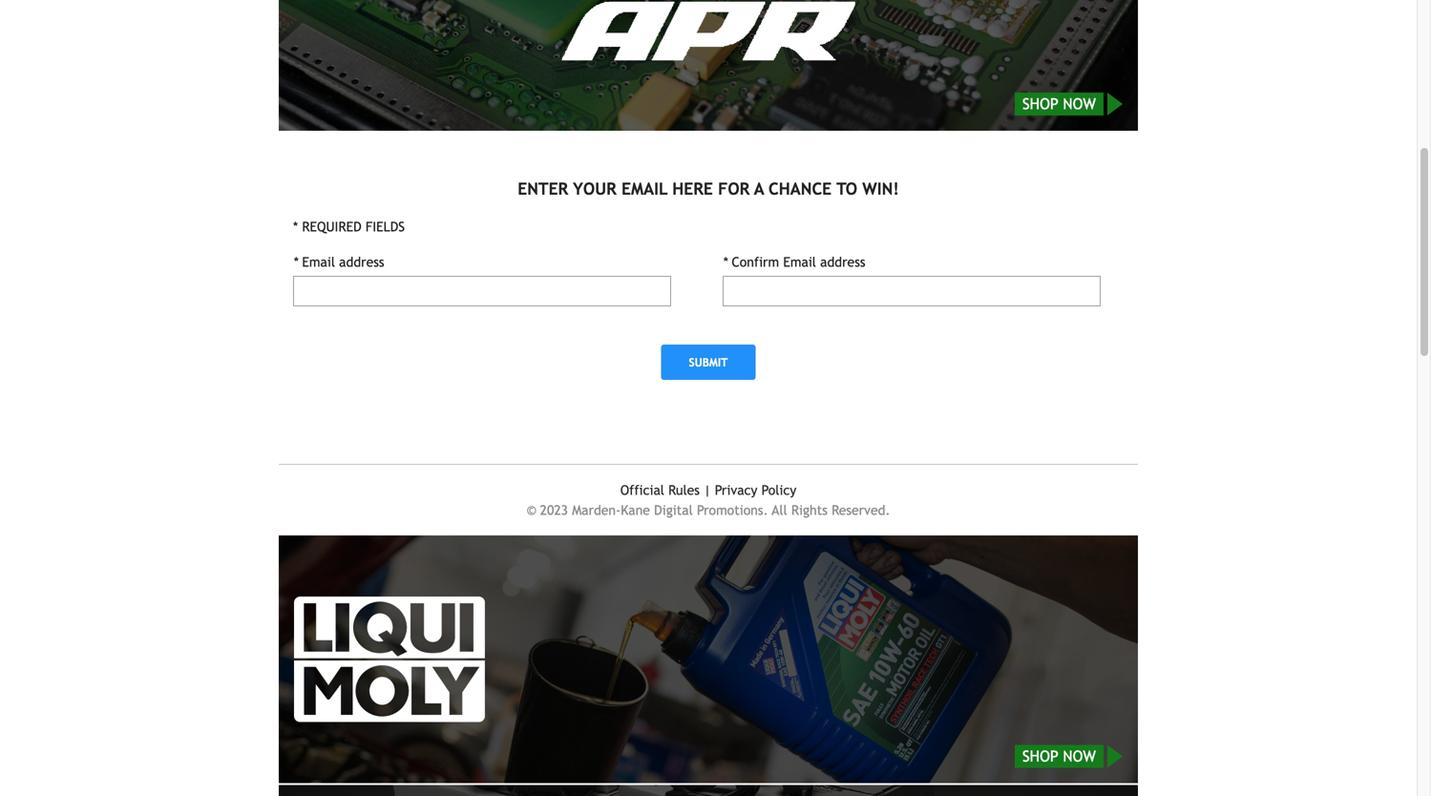 Task type: describe. For each thing, give the bounding box(es) containing it.
confirm
[[732, 254, 779, 270]]

promotions.
[[697, 503, 768, 518]]

email
[[622, 179, 668, 198]]

privacy policy link
[[715, 483, 797, 498]]

official rules | privacy policy © 2023 marden-kane digital promotions. all rights reserved.
[[527, 483, 890, 518]]

1 address from the left
[[339, 254, 384, 270]]

* for * email address
[[293, 254, 298, 270]]

2 address from the left
[[820, 254, 866, 270]]

a
[[754, 179, 764, 198]]

enter your email here for a chance to win!
[[518, 179, 899, 198]]

shop now for "apr" image
[[1023, 95, 1096, 112]]

liqui moly image
[[294, 597, 485, 722]]

1 email from the left
[[302, 254, 335, 270]]

|
[[704, 483, 711, 498]]

required
[[302, 219, 362, 234]]

for
[[718, 179, 750, 198]]

shop now for liqui moly image
[[1023, 748, 1096, 765]]

all
[[772, 503, 787, 518]]

* for * confirm email address
[[723, 254, 728, 270]]

now for "apr" image
[[1063, 95, 1096, 112]]

* confirm email address
[[723, 254, 866, 270]]

form containing * required fields
[[279, 217, 1138, 403]]

2 email from the left
[[783, 254, 816, 270]]



Task type: vqa. For each thing, say whether or not it's contained in the screenshot.
the Shop related to Shop By Vehicle
no



Task type: locate. For each thing, give the bounding box(es) containing it.
now for liqui moly image
[[1063, 748, 1096, 765]]

official rules link
[[620, 483, 700, 498]]

submit button
[[661, 345, 756, 380]]

1 shop from the top
[[1023, 95, 1059, 112]]

2023
[[540, 503, 568, 518]]

* required fields
[[293, 219, 405, 234]]

* email address
[[293, 254, 384, 270]]

address down to
[[820, 254, 866, 270]]

2 shop from the top
[[1023, 748, 1059, 765]]

shop now link
[[279, 0, 1138, 131], [279, 536, 1138, 784]]

1 horizontal spatial email
[[783, 254, 816, 270]]

1 shop now from the top
[[1023, 95, 1096, 112]]

fields
[[366, 219, 405, 234]]

now
[[1063, 95, 1096, 112], [1063, 748, 1096, 765]]

enter
[[518, 179, 568, 198]]

0 vertical spatial now
[[1063, 95, 1096, 112]]

chance
[[769, 179, 832, 198]]

*
[[293, 219, 298, 234], [293, 254, 298, 270], [723, 254, 728, 270]]

* left confirm
[[723, 254, 728, 270]]

1 vertical spatial shop
[[1023, 748, 1059, 765]]

digital
[[654, 503, 693, 518]]

submit
[[689, 356, 728, 369]]

apr image
[[559, 0, 858, 71]]

* left required
[[293, 219, 298, 234]]

1 vertical spatial shop now link
[[279, 536, 1138, 784]]

shop for "apr" image
[[1023, 95, 1059, 112]]

rights
[[792, 503, 828, 518]]

0 horizontal spatial address
[[339, 254, 384, 270]]

shop for liqui moly image
[[1023, 748, 1059, 765]]

privacy
[[715, 483, 758, 498]]

©
[[527, 503, 536, 518]]

official
[[620, 483, 665, 498]]

marden-
[[572, 503, 621, 518]]

here
[[673, 179, 713, 198]]

address
[[339, 254, 384, 270], [820, 254, 866, 270]]

policy
[[762, 483, 797, 498]]

0 vertical spatial shop now
[[1023, 95, 1096, 112]]

reserved.
[[832, 503, 890, 518]]

email down required
[[302, 254, 335, 270]]

rules
[[669, 483, 700, 498]]

* for * required fields
[[293, 219, 298, 234]]

1 shop now link from the top
[[279, 0, 1138, 131]]

1 horizontal spatial address
[[820, 254, 866, 270]]

your
[[573, 179, 617, 198]]

2 now from the top
[[1063, 748, 1096, 765]]

email right confirm
[[783, 254, 816, 270]]

1 now from the top
[[1063, 95, 1096, 112]]

1 vertical spatial now
[[1063, 748, 1096, 765]]

form
[[279, 217, 1138, 403]]

address down * required fields
[[339, 254, 384, 270]]

to
[[837, 179, 858, 198]]

2 shop now from the top
[[1023, 748, 1096, 765]]

email
[[302, 254, 335, 270], [783, 254, 816, 270]]

* down * required fields
[[293, 254, 298, 270]]

0 vertical spatial shop now link
[[279, 0, 1138, 131]]

shop now
[[1023, 95, 1096, 112], [1023, 748, 1096, 765]]

shop
[[1023, 95, 1059, 112], [1023, 748, 1059, 765]]

0 horizontal spatial email
[[302, 254, 335, 270]]

win!
[[863, 179, 899, 198]]

1 vertical spatial shop now
[[1023, 748, 1096, 765]]

kane
[[621, 503, 650, 518]]

0 vertical spatial shop
[[1023, 95, 1059, 112]]

2 shop now link from the top
[[279, 536, 1138, 784]]

None email field
[[293, 276, 671, 307], [723, 276, 1101, 307], [293, 276, 671, 307], [723, 276, 1101, 307]]



